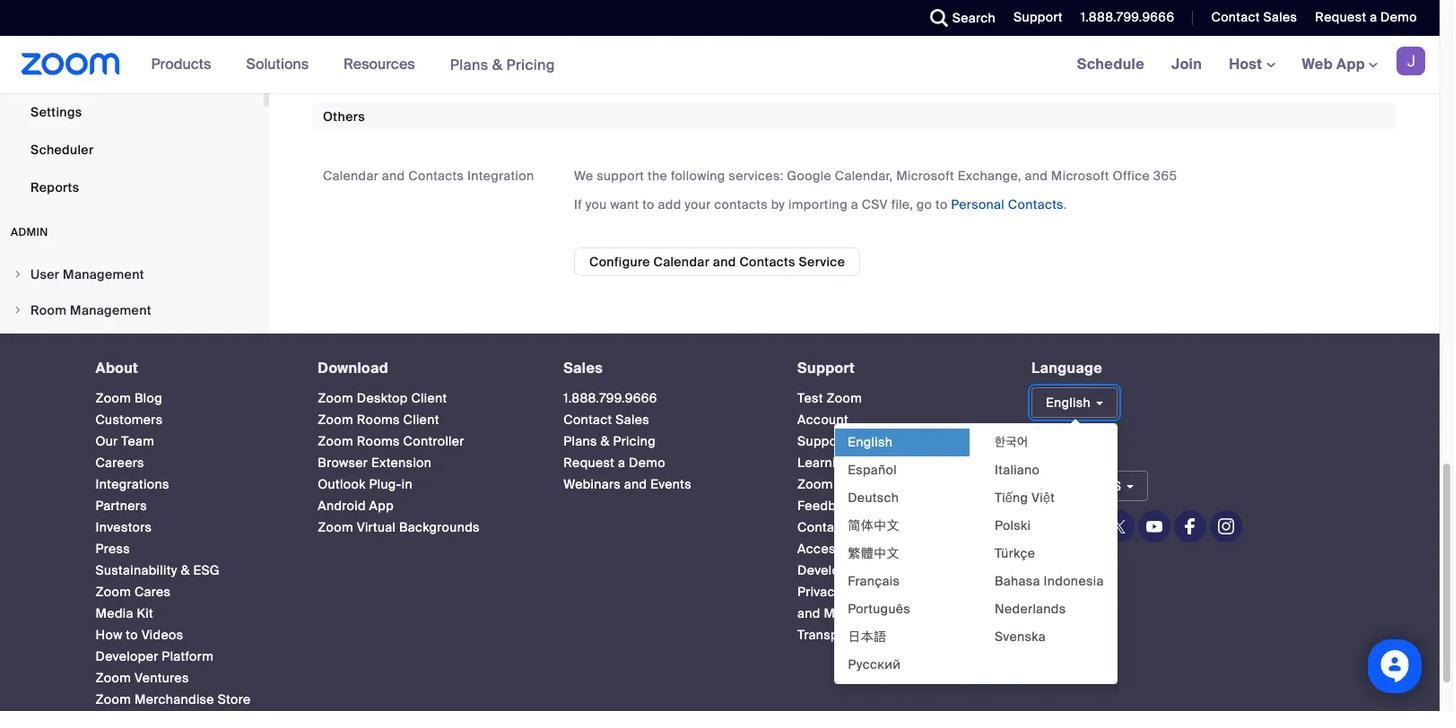 Task type: locate. For each thing, give the bounding box(es) containing it.
how
[[96, 627, 123, 643]]

center up español
[[850, 433, 892, 449]]

0 horizontal spatial 1.888.799.9666
[[564, 390, 657, 406]]

2 vertical spatial contacts
[[739, 254, 795, 270]]

how to videos link
[[96, 627, 183, 643]]

1 vertical spatial demo
[[629, 454, 665, 471]]

1 vertical spatial a
[[851, 196, 858, 213]]

0 vertical spatial management
[[63, 266, 144, 283]]

by
[[771, 196, 785, 213]]

developer down how to videos link
[[96, 648, 158, 664]]

português
[[848, 601, 911, 617]]

calendar down add
[[654, 254, 710, 270]]

0 vertical spatial sales
[[1263, 9, 1297, 25]]

us dollars $
[[1046, 478, 1121, 494]]

right image
[[13, 269, 23, 280]]

contact sales
[[1211, 9, 1297, 25]]

1 horizontal spatial pricing
[[613, 433, 656, 449]]

indonesia
[[1044, 573, 1104, 589]]

app down plug- on the left bottom of the page
[[369, 497, 394, 514]]

videos
[[141, 627, 183, 643]]

plans right 'resources' dropdown button
[[450, 55, 488, 74]]

0 horizontal spatial microsoft
[[896, 168, 955, 184]]

center up community
[[855, 454, 897, 471]]

1 vertical spatial &
[[601, 433, 610, 449]]

1 vertical spatial client
[[403, 411, 439, 427]]

heading
[[1032, 445, 1366, 460]]

go
[[917, 196, 932, 213]]

management up room management
[[63, 266, 144, 283]]

and inside 1.888.799.9666 contact sales plans & pricing request a demo webinars and events
[[624, 476, 647, 492]]

0 vertical spatial contacts
[[408, 168, 464, 184]]

1 vertical spatial developer
[[96, 648, 158, 664]]

한국어 link
[[982, 428, 1117, 456]]

1 vertical spatial pricing
[[613, 433, 656, 449]]

microsoft
[[896, 168, 955, 184], [1051, 168, 1109, 184]]

0 horizontal spatial developer
[[96, 648, 158, 664]]

1 horizontal spatial english
[[1046, 394, 1091, 410]]

products button
[[151, 36, 219, 93]]

0 horizontal spatial sales
[[564, 359, 603, 378]]

& inside zoom blog customers our team careers integrations partners investors press sustainability & esg zoom cares media kit how to videos developer platform zoom ventures zoom merchandise store
[[181, 562, 190, 578]]

deutsch link
[[835, 484, 970, 512]]

support up the test zoom link
[[798, 359, 855, 378]]

rooms down 'zoom rooms client' link
[[357, 433, 400, 449]]

web app button
[[1302, 55, 1378, 74]]

0 horizontal spatial app
[[369, 497, 394, 514]]

contacts left service
[[739, 254, 795, 270]]

bahasa indonesia link
[[982, 567, 1117, 595]]

1 horizontal spatial microsoft
[[1051, 168, 1109, 184]]

2 horizontal spatial contact
[[1211, 9, 1260, 25]]

and
[[382, 168, 405, 184], [1025, 168, 1048, 184], [713, 254, 736, 270], [624, 476, 647, 492], [798, 605, 821, 621]]

2 horizontal spatial &
[[601, 433, 610, 449]]

0 vertical spatial plans
[[450, 55, 488, 74]]

press
[[96, 540, 130, 557]]

1 vertical spatial app
[[369, 497, 394, 514]]

request up web app dropdown button
[[1315, 9, 1367, 25]]

2 rooms from the top
[[357, 433, 400, 449]]

request inside 1.888.799.9666 contact sales plans & pricing request a demo webinars and events
[[564, 454, 615, 471]]

partners
[[96, 497, 147, 514]]

privacy,
[[798, 584, 843, 600]]

contact down 1.888.799.9666 link
[[564, 411, 612, 427]]

and inside the test zoom account support center learning center zoom community feedback contact us accessibility developer support privacy, security, legal policies, and modern slavery act transparency statement
[[798, 605, 821, 621]]

request a demo link
[[1302, 0, 1440, 36], [1315, 9, 1417, 25], [564, 454, 665, 471]]

support
[[1014, 9, 1063, 25], [798, 359, 855, 378], [798, 433, 847, 449], [864, 562, 913, 578]]

tiếng việt link
[[982, 484, 1117, 512]]

english
[[1046, 394, 1091, 410], [848, 434, 893, 450]]

0 vertical spatial developer
[[798, 562, 860, 578]]

1 horizontal spatial sales
[[616, 411, 650, 427]]

app inside meetings navigation
[[1337, 55, 1365, 74]]

0 vertical spatial rooms
[[357, 411, 400, 427]]

feedback
[[798, 497, 858, 514]]

0 vertical spatial request
[[1315, 9, 1367, 25]]

1 horizontal spatial plans
[[564, 433, 597, 449]]

1 vertical spatial plans
[[564, 433, 597, 449]]

a up webinars and events link
[[618, 454, 625, 471]]

app right the web
[[1337, 55, 1365, 74]]

0 vertical spatial &
[[492, 55, 503, 74]]

english up español
[[848, 434, 893, 450]]

browser
[[318, 454, 368, 471]]

русский link
[[835, 651, 970, 679]]

0 horizontal spatial to
[[126, 627, 138, 643]]

banner
[[0, 36, 1440, 94]]

request a demo
[[1315, 9, 1417, 25]]

menu item
[[0, 329, 264, 363]]

a
[[1370, 9, 1377, 25], [851, 196, 858, 213], [618, 454, 625, 471]]

contact up the 'host'
[[1211, 9, 1260, 25]]

settings
[[30, 104, 82, 120]]

1 vertical spatial request
[[564, 454, 615, 471]]

english down language
[[1046, 394, 1091, 410]]

scheduler link
[[0, 132, 264, 168]]

learning center link
[[798, 454, 897, 471]]

product information navigation
[[138, 36, 569, 94]]

1 horizontal spatial calendar
[[654, 254, 710, 270]]

support right search
[[1014, 9, 1063, 25]]

to down the media kit link
[[126, 627, 138, 643]]

tiếng
[[995, 489, 1028, 506]]

1 vertical spatial english
[[848, 434, 893, 450]]

merchandise
[[134, 691, 214, 707]]

and inside configure calendar and contacts service button
[[713, 254, 736, 270]]

2 vertical spatial contact
[[798, 519, 846, 535]]

1.888.799.9666 inside 1.888.799.9666 contact sales plans & pricing request a demo webinars and events
[[564, 390, 657, 406]]

0 horizontal spatial plans
[[450, 55, 488, 74]]

0 vertical spatial pricing
[[506, 55, 555, 74]]

1 vertical spatial rooms
[[357, 433, 400, 449]]

plans up webinars
[[564, 433, 597, 449]]

zoom virtual backgrounds link
[[318, 519, 480, 535]]

1 microsoft from the left
[[896, 168, 955, 184]]

1 vertical spatial contact
[[564, 411, 612, 427]]

integrations
[[96, 476, 169, 492]]

sales up 1.888.799.9666 link
[[564, 359, 603, 378]]

plug-
[[369, 476, 402, 492]]

0 horizontal spatial calendar
[[323, 168, 379, 184]]

0 horizontal spatial pricing
[[506, 55, 555, 74]]

1.888.799.9666 down sales link
[[564, 390, 657, 406]]

test zoom link
[[798, 390, 862, 406]]

sales inside 1.888.799.9666 contact sales plans & pricing request a demo webinars and events
[[616, 411, 650, 427]]

careers link
[[96, 454, 144, 471]]

right image
[[13, 305, 23, 316]]

2 vertical spatial sales
[[616, 411, 650, 427]]

developer
[[798, 562, 860, 578], [96, 648, 158, 664]]

0 horizontal spatial contact
[[564, 411, 612, 427]]

1 horizontal spatial app
[[1337, 55, 1365, 74]]

developer inside zoom blog customers our team careers integrations partners investors press sustainability & esg zoom cares media kit how to videos developer platform zoom ventures zoom merchandise store
[[96, 648, 158, 664]]

events
[[651, 476, 692, 492]]

microsoft up go
[[896, 168, 955, 184]]

contact inside the test zoom account support center learning center zoom community feedback contact us accessibility developer support privacy, security, legal policies, and modern slavery act transparency statement
[[798, 519, 846, 535]]

management for room management
[[70, 302, 151, 318]]

contact down "feedback"
[[798, 519, 846, 535]]

a left csv at top
[[851, 196, 858, 213]]

others
[[323, 108, 365, 125]]

calendar down others
[[323, 168, 379, 184]]

pricing inside 1.888.799.9666 contact sales plans & pricing request a demo webinars and events
[[613, 433, 656, 449]]

sales
[[1263, 9, 1297, 25], [564, 359, 603, 378], [616, 411, 650, 427]]

français link
[[835, 567, 970, 595]]

русский
[[848, 656, 901, 672]]

service
[[799, 254, 845, 270]]

room management
[[30, 302, 151, 318]]

zoom desktop client zoom rooms client zoom rooms controller browser extension outlook plug-in android app zoom virtual backgrounds
[[318, 390, 480, 535]]

personal menu menu
[[0, 0, 264, 207]]

demo up profile picture
[[1381, 9, 1417, 25]]

contacts down exchange,
[[1008, 196, 1064, 213]]

& inside 1.888.799.9666 contact sales plans & pricing request a demo webinars and events
[[601, 433, 610, 449]]

1 vertical spatial management
[[70, 302, 151, 318]]

sales up host dropdown button
[[1263, 9, 1297, 25]]

1.888.799.9666 up schedule
[[1081, 9, 1175, 25]]

2 vertical spatial &
[[181, 562, 190, 578]]

we support the following services: google calendar, microsoft exchange, and microsoft office 365
[[574, 168, 1177, 184]]

0 horizontal spatial request
[[564, 454, 615, 471]]

0 horizontal spatial english
[[848, 434, 893, 450]]

0 horizontal spatial &
[[181, 562, 190, 578]]

1 horizontal spatial &
[[492, 55, 503, 74]]

user management menu item
[[0, 257, 264, 291]]

sales down 1.888.799.9666 link
[[616, 411, 650, 427]]

personal contacts link
[[951, 196, 1064, 213]]

request up webinars
[[564, 454, 615, 471]]

2 vertical spatial a
[[618, 454, 625, 471]]

1 vertical spatial contacts
[[1008, 196, 1064, 213]]

1 vertical spatial calendar
[[654, 254, 710, 270]]

0 vertical spatial center
[[850, 433, 892, 449]]

file,
[[891, 196, 913, 213]]

developer down accessibility
[[798, 562, 860, 578]]

csv
[[862, 196, 888, 213]]

contacts left integration
[[408, 168, 464, 184]]

a up web app dropdown button
[[1370, 9, 1377, 25]]

english inside "link"
[[848, 434, 893, 450]]

management inside room management menu item
[[70, 302, 151, 318]]

繁體中文 link
[[835, 540, 970, 567]]

management inside "user management" "menu item"
[[63, 266, 144, 283]]

room
[[30, 302, 67, 318]]

0 vertical spatial demo
[[1381, 9, 1417, 25]]

0 vertical spatial 1.888.799.9666
[[1081, 9, 1175, 25]]

microsoft up .
[[1051, 168, 1109, 184]]

demo up webinars and events link
[[629, 454, 665, 471]]

language
[[1032, 359, 1103, 378]]

rooms down desktop
[[357, 411, 400, 427]]

room management menu item
[[0, 293, 264, 327]]

to left add
[[642, 196, 655, 213]]

&
[[492, 55, 503, 74], [601, 433, 610, 449], [181, 562, 190, 578]]

calendar inside button
[[654, 254, 710, 270]]

contact
[[1211, 9, 1260, 25], [564, 411, 612, 427], [798, 519, 846, 535]]

join
[[1172, 55, 1202, 74]]

dollars
[[1067, 478, 1110, 494]]

polski
[[995, 517, 1031, 533]]

contacts
[[714, 196, 768, 213]]

1 horizontal spatial contact
[[798, 519, 846, 535]]

繁體中文
[[848, 545, 900, 561]]

contact inside 1.888.799.9666 contact sales plans & pricing request a demo webinars and events
[[564, 411, 612, 427]]

transparency
[[798, 627, 880, 643]]

management down "user management" "menu item"
[[70, 302, 151, 318]]

0 horizontal spatial a
[[618, 454, 625, 471]]

calendar
[[323, 168, 379, 184], [654, 254, 710, 270]]

2 horizontal spatial a
[[1370, 9, 1377, 25]]

to right go
[[936, 196, 948, 213]]

1 horizontal spatial 1.888.799.9666
[[1081, 9, 1175, 25]]

2 horizontal spatial to
[[936, 196, 948, 213]]

0 vertical spatial english
[[1046, 394, 1091, 410]]

1 horizontal spatial developer
[[798, 562, 860, 578]]

settings link
[[0, 94, 264, 130]]

1 vertical spatial sales
[[564, 359, 603, 378]]

support down 繁體中文
[[864, 562, 913, 578]]

zoom ventures link
[[96, 670, 189, 686]]

0 horizontal spatial demo
[[629, 454, 665, 471]]

2 horizontal spatial sales
[[1263, 9, 1297, 25]]

0 vertical spatial app
[[1337, 55, 1365, 74]]

android app link
[[318, 497, 394, 514]]

1 vertical spatial 1.888.799.9666
[[564, 390, 657, 406]]

contacts inside configure calendar and contacts service button
[[739, 254, 795, 270]]

zoom logo image
[[22, 53, 120, 75]]

pricing inside product information navigation
[[506, 55, 555, 74]]

1 horizontal spatial contacts
[[739, 254, 795, 270]]

extension
[[371, 454, 432, 471]]

1.888.799.9666 for 1.888.799.9666
[[1081, 9, 1175, 25]]

products
[[151, 55, 211, 74]]

account
[[798, 411, 849, 427]]

1.888.799.9666 button
[[1067, 0, 1179, 36], [1081, 9, 1175, 25]]



Task type: vqa. For each thing, say whether or not it's contained in the screenshot.
Apple Lee 'image'
no



Task type: describe. For each thing, give the bounding box(es) containing it.
plans inside 1.888.799.9666 contact sales plans & pricing request a demo webinars and events
[[564, 433, 597, 449]]

1 vertical spatial center
[[855, 454, 897, 471]]

want
[[610, 196, 639, 213]]

admin
[[11, 225, 48, 239]]

0 vertical spatial client
[[411, 390, 447, 406]]

learning
[[798, 454, 851, 471]]

test zoom account support center learning center zoom community feedback contact us accessibility developer support privacy, security, legal policies, and modern slavery act transparency statement
[[798, 390, 990, 643]]

host button
[[1229, 55, 1275, 74]]

accessibility link
[[798, 540, 875, 557]]

developer inside the test zoom account support center learning center zoom community feedback contact us accessibility developer support privacy, security, legal policies, and modern slavery act transparency statement
[[798, 562, 860, 578]]

configure
[[589, 254, 650, 270]]

banner containing products
[[0, 36, 1440, 94]]

2 microsoft from the left
[[1051, 168, 1109, 184]]

sustainability & esg link
[[96, 562, 220, 578]]

slavery
[[875, 605, 919, 621]]

meetings navigation
[[1064, 36, 1440, 94]]

media kit link
[[96, 605, 153, 621]]

feedback button
[[798, 497, 858, 514]]

test
[[798, 390, 823, 406]]

1.888.799.9666 contact sales plans & pricing request a demo webinars and events
[[564, 390, 692, 492]]

español link
[[835, 456, 970, 484]]

sign
[[574, 30, 602, 46]]

accessibility
[[798, 540, 875, 557]]

investors
[[96, 519, 152, 535]]

investors link
[[96, 519, 152, 535]]

2 horizontal spatial contacts
[[1008, 196, 1064, 213]]

0 vertical spatial calendar
[[323, 168, 379, 184]]

resources
[[344, 55, 415, 74]]

to inside zoom blog customers our team careers integrations partners investors press sustainability & esg zoom cares media kit how to videos developer platform zoom ventures zoom merchandise store
[[126, 627, 138, 643]]

personal
[[951, 196, 1005, 213]]

contact us link
[[798, 519, 866, 535]]

cares
[[134, 584, 171, 600]]

english inside popup button
[[1046, 394, 1091, 410]]

support down account
[[798, 433, 847, 449]]

zoom community link
[[798, 476, 906, 492]]

reports
[[30, 179, 79, 195]]

a inside 1.888.799.9666 contact sales plans & pricing request a demo webinars and events
[[618, 454, 625, 471]]

zoom rooms controller link
[[318, 433, 464, 449]]

platform
[[162, 648, 214, 664]]

clips
[[30, 66, 62, 82]]

out
[[627, 30, 650, 46]]

partners link
[[96, 497, 147, 514]]

host
[[1229, 55, 1266, 74]]

configure calendar and contacts service button
[[574, 248, 860, 276]]

português link
[[835, 595, 970, 623]]

tiếng việt
[[995, 489, 1055, 506]]

careers
[[96, 454, 144, 471]]

demo inside 1.888.799.9666 contact sales plans & pricing request a demo webinars and events
[[629, 454, 665, 471]]

admin menu menu
[[0, 257, 264, 473]]

nederlands link
[[982, 595, 1117, 623]]

add
[[658, 196, 681, 213]]

1 horizontal spatial demo
[[1381, 9, 1417, 25]]

team
[[121, 433, 155, 449]]

sustainability
[[96, 562, 177, 578]]

clips link
[[0, 56, 264, 92]]

search
[[952, 10, 996, 26]]

web app
[[1302, 55, 1365, 74]]

1.888.799.9666 link
[[564, 390, 657, 406]]

app inside zoom desktop client zoom rooms client zoom rooms controller browser extension outlook plug-in android app zoom virtual backgrounds
[[369, 497, 394, 514]]

kit
[[137, 605, 153, 621]]

management for user management
[[63, 266, 144, 283]]

svenska
[[995, 628, 1046, 645]]

us
[[850, 519, 866, 535]]

support
[[597, 168, 644, 184]]

1 rooms from the top
[[357, 411, 400, 427]]

1.888.799.9666 for 1.888.799.9666 contact sales plans & pricing request a demo webinars and events
[[564, 390, 657, 406]]

english button
[[1032, 387, 1117, 418]]

bahasa
[[995, 573, 1040, 589]]

schedule link
[[1064, 36, 1158, 93]]

act
[[922, 605, 943, 621]]

nederlands
[[995, 601, 1066, 617]]

calendar and contacts integration
[[323, 168, 534, 184]]

from
[[653, 30, 685, 46]]

español
[[848, 462, 897, 478]]

0 vertical spatial a
[[1370, 9, 1377, 25]]

controller
[[403, 433, 464, 449]]

recordings
[[30, 29, 101, 45]]

us dollars $ button
[[1032, 471, 1148, 502]]

日本語
[[848, 628, 887, 645]]

svenska link
[[982, 623, 1117, 651]]

we
[[574, 168, 593, 184]]

reports link
[[0, 169, 264, 205]]

customers link
[[96, 411, 163, 427]]

polski link
[[982, 512, 1117, 540]]

0 horizontal spatial contacts
[[408, 168, 464, 184]]

devices
[[707, 30, 756, 46]]

profile picture image
[[1397, 47, 1425, 75]]

all
[[688, 30, 704, 46]]

your
[[685, 196, 711, 213]]

media
[[96, 605, 133, 621]]

google
[[787, 168, 832, 184]]

resources button
[[344, 36, 423, 93]]

0 vertical spatial contact
[[1211, 9, 1260, 25]]

plans inside product information navigation
[[450, 55, 488, 74]]

in
[[402, 476, 413, 492]]

zoom cares link
[[96, 584, 171, 600]]

store
[[218, 691, 251, 707]]

bahasa indonesia
[[995, 573, 1104, 589]]

1 horizontal spatial a
[[851, 196, 858, 213]]

1 horizontal spatial to
[[642, 196, 655, 213]]

support center link
[[798, 433, 892, 449]]

zoom merchandise store link
[[96, 691, 251, 707]]

zoom blog customers our team careers integrations partners investors press sustainability & esg zoom cares media kit how to videos developer platform zoom ventures zoom merchandise store
[[96, 390, 251, 707]]

download link
[[318, 359, 388, 378]]

zoom rooms client link
[[318, 411, 439, 427]]

& inside product information navigation
[[492, 55, 503, 74]]

customers
[[96, 411, 163, 427]]

1 horizontal spatial request
[[1315, 9, 1367, 25]]

365
[[1153, 168, 1177, 184]]

recordings link
[[0, 19, 264, 55]]

office
[[1113, 168, 1150, 184]]

blog
[[134, 390, 162, 406]]



